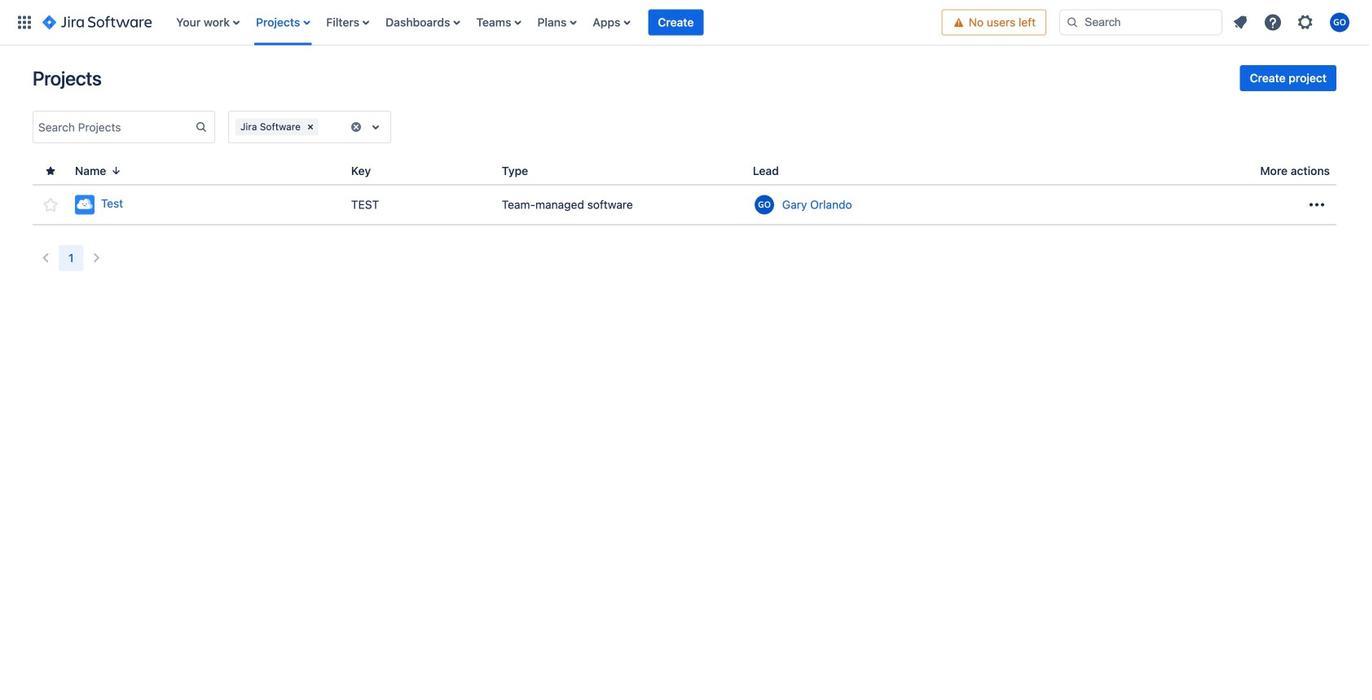 Task type: locate. For each thing, give the bounding box(es) containing it.
group
[[1240, 65, 1336, 91]]

appswitcher icon image
[[15, 13, 34, 32]]

previous image
[[36, 249, 55, 268]]

list item
[[648, 0, 704, 45]]

search image
[[1066, 16, 1079, 29]]

star test image
[[41, 195, 60, 215]]

Search field
[[1059, 9, 1222, 35]]

more image
[[1307, 195, 1327, 215]]

None search field
[[1059, 9, 1222, 35]]

help image
[[1263, 13, 1283, 32]]

jira software image
[[42, 13, 152, 32], [42, 13, 152, 32]]

Search Projects text field
[[33, 116, 195, 139]]

banner
[[0, 0, 1369, 46]]

list
[[168, 0, 942, 45], [1226, 8, 1359, 37]]



Task type: vqa. For each thing, say whether or not it's contained in the screenshot.
'Templates' within the Templates Link
no



Task type: describe. For each thing, give the bounding box(es) containing it.
primary element
[[10, 0, 942, 45]]

settings image
[[1296, 13, 1315, 32]]

open image
[[366, 117, 385, 137]]

clear image
[[304, 121, 317, 134]]

0 horizontal spatial list
[[168, 0, 942, 45]]

notifications image
[[1230, 13, 1250, 32]]

1 horizontal spatial list
[[1226, 8, 1359, 37]]

clear image
[[350, 121, 363, 134]]

your profile and settings image
[[1330, 13, 1349, 32]]

next image
[[87, 249, 106, 268]]



